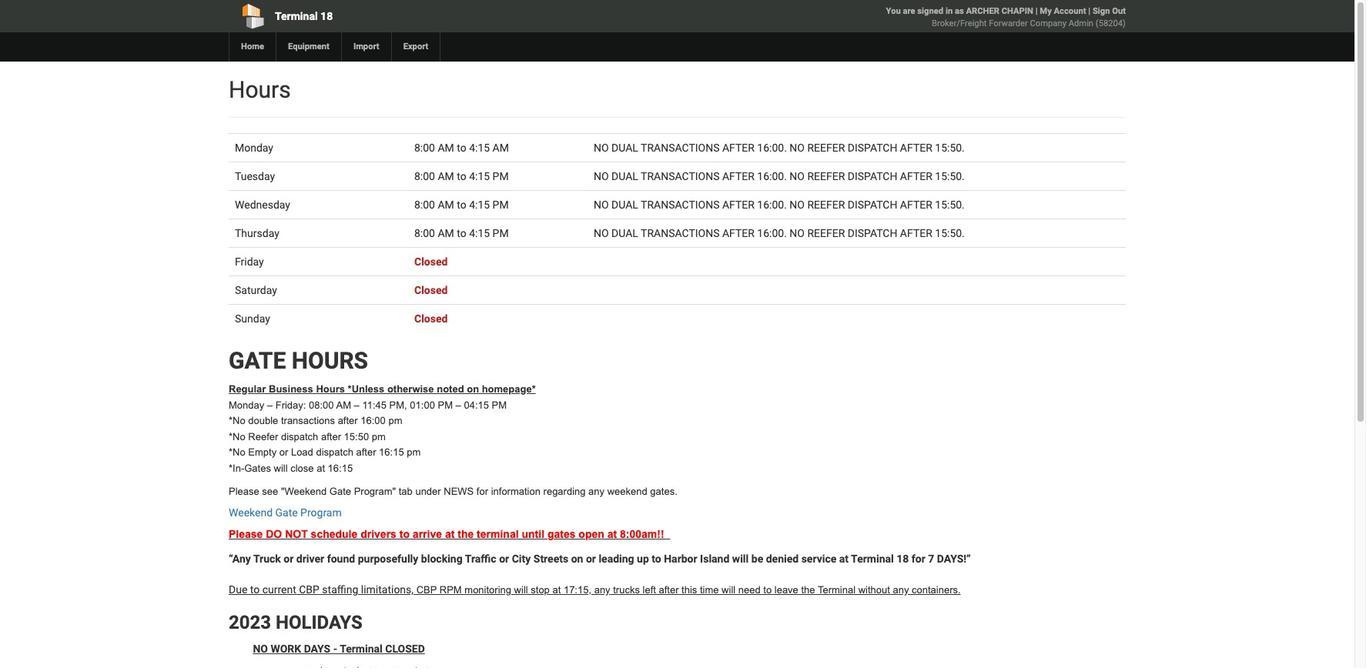 Task type: locate. For each thing, give the bounding box(es) containing it.
3 8:00 from the top
[[414, 199, 435, 211]]

1 vertical spatial monday
[[229, 399, 264, 411]]

16:00. for tuesday
[[757, 170, 787, 182]]

1 closed from the top
[[414, 256, 448, 268]]

4 8:00 from the top
[[414, 227, 435, 239]]

4:15
[[469, 142, 490, 154], [469, 170, 490, 182], [469, 199, 490, 211], [469, 227, 490, 239]]

pm down pm,
[[388, 415, 402, 427]]

0 horizontal spatial pm
[[372, 431, 386, 443]]

monday up "tuesday"
[[235, 142, 273, 154]]

am inside regular business hours *unless otherwise noted on homepage* monday – friday: 08:00 am – 11:45 pm, 01:00 pm – 04:15 pm *no double transactions after 16:00 pm *no reefer dispatch after 15:50 pm *no empty or load dispatch after 16:15 pm *in-gates will close at 16:15
[[336, 399, 351, 411]]

0 vertical spatial please
[[229, 486, 259, 498]]

will left the be in the bottom right of the page
[[732, 553, 749, 565]]

any right without
[[893, 584, 909, 596]]

4:15 for monday
[[469, 142, 490, 154]]

1 transactions from the top
[[641, 142, 720, 154]]

2 vertical spatial closed
[[414, 313, 448, 325]]

terminal inside 'due to current cbp staffing limitations, cbp rpm monitoring will stop at 17:15, any trucks left after this time will need to leave the terminal without any containers.'
[[818, 584, 856, 596]]

after left 15:50 in the left bottom of the page
[[321, 431, 341, 443]]

1 dual from the top
[[611, 142, 638, 154]]

2 vertical spatial *no
[[229, 447, 245, 458]]

2 dual from the top
[[611, 170, 638, 182]]

1 vertical spatial please
[[229, 528, 263, 541]]

pm
[[388, 415, 402, 427], [372, 431, 386, 443], [407, 447, 421, 458]]

3 no dual transactions after 16:00.  no reefer dispatch after 15:50. from the top
[[594, 199, 965, 211]]

2 vertical spatial 8:00 am to 4:15 pm
[[414, 227, 509, 239]]

18 left 7
[[896, 553, 909, 565]]

1 dispatch from the top
[[848, 142, 897, 154]]

– up 'double'
[[267, 399, 273, 411]]

3 8:00 am to 4:15 pm from the top
[[414, 227, 509, 239]]

on right streets
[[571, 553, 583, 565]]

terminal right -
[[340, 643, 383, 655]]

1 vertical spatial hours
[[316, 383, 345, 395]]

thursday
[[235, 227, 279, 239]]

friday
[[235, 256, 264, 268]]

0 vertical spatial pm
[[388, 415, 402, 427]]

0 vertical spatial hours
[[229, 76, 291, 103]]

1 8:00 from the top
[[414, 142, 435, 154]]

0 horizontal spatial 18
[[320, 10, 333, 22]]

after down 15:50 in the left bottom of the page
[[356, 447, 376, 458]]

2 please from the top
[[229, 528, 263, 541]]

hours up 08:00
[[316, 383, 345, 395]]

*unless
[[348, 383, 384, 395]]

0 vertical spatial 8:00 am to 4:15 pm
[[414, 170, 509, 182]]

0 vertical spatial for
[[477, 486, 488, 498]]

dispatch up load
[[281, 431, 318, 443]]

2 8:00 from the top
[[414, 170, 435, 182]]

| left sign
[[1088, 6, 1090, 16]]

1 vertical spatial 18
[[896, 553, 909, 565]]

homepage*
[[482, 383, 536, 395]]

closed
[[414, 256, 448, 268], [414, 284, 448, 296], [414, 313, 448, 325]]

8:00 for wednesday
[[414, 199, 435, 211]]

without
[[858, 584, 890, 596]]

closed for saturday
[[414, 284, 448, 296]]

16:15 down 15:50 in the left bottom of the page
[[328, 463, 353, 474]]

see
[[262, 486, 278, 498]]

staffing
[[322, 584, 358, 596]]

current
[[262, 584, 296, 596]]

you are signed in as archer chapin | my account | sign out broker/freight forwarder company admin (58204)
[[886, 6, 1126, 28]]

admin
[[1069, 18, 1093, 28]]

until
[[522, 528, 544, 541]]

1 vertical spatial gate
[[275, 507, 298, 519]]

0 horizontal spatial for
[[477, 486, 488, 498]]

at right service
[[839, 553, 849, 565]]

1 vertical spatial 16:15
[[328, 463, 353, 474]]

16:00. for thursday
[[757, 227, 787, 239]]

at inside regular business hours *unless otherwise noted on homepage* monday – friday: 08:00 am – 11:45 pm, 01:00 pm – 04:15 pm *no double transactions after 16:00 pm *no reefer dispatch after 15:50 pm *no empty or load dispatch after 16:15 pm *in-gates will close at 16:15
[[317, 463, 325, 474]]

*no
[[229, 415, 245, 427], [229, 431, 245, 443], [229, 447, 245, 458]]

0 vertical spatial 16:15
[[379, 447, 404, 458]]

4 16:00. from the top
[[757, 227, 787, 239]]

1 – from the left
[[267, 399, 273, 411]]

2 | from the left
[[1088, 6, 1090, 16]]

0 vertical spatial 18
[[320, 10, 333, 22]]

hours inside regular business hours *unless otherwise noted on homepage* monday – friday: 08:00 am – 11:45 pm, 01:00 pm – 04:15 pm *no double transactions after 16:00 pm *no reefer dispatch after 15:50 pm *no empty or load dispatch after 16:15 pm *in-gates will close at 16:15
[[316, 383, 345, 395]]

3 dispatch from the top
[[848, 199, 897, 211]]

2 dispatch from the top
[[848, 170, 897, 182]]

out
[[1112, 6, 1126, 16]]

for left 7
[[911, 553, 925, 565]]

3 closed from the top
[[414, 313, 448, 325]]

2 horizontal spatial –
[[456, 399, 461, 411]]

dispatch for monday
[[848, 142, 897, 154]]

2 – from the left
[[354, 399, 359, 411]]

archer
[[966, 6, 999, 16]]

0 horizontal spatial gate
[[275, 507, 298, 519]]

hours
[[229, 76, 291, 103], [316, 383, 345, 395]]

after
[[722, 142, 755, 154], [900, 142, 932, 154], [722, 170, 755, 182], [900, 170, 932, 182], [722, 199, 755, 211], [900, 199, 932, 211], [722, 227, 755, 239], [900, 227, 932, 239]]

2 16:00. from the top
[[757, 170, 787, 182]]

please up weekend
[[229, 486, 259, 498]]

2 transactions from the top
[[641, 170, 720, 182]]

-
[[333, 643, 337, 655]]

8:00 for tuesday
[[414, 170, 435, 182]]

pm for thursday
[[492, 227, 509, 239]]

time
[[700, 584, 719, 596]]

work
[[271, 643, 301, 655]]

–
[[267, 399, 273, 411], [354, 399, 359, 411], [456, 399, 461, 411]]

to inside 'due to current cbp staffing limitations, cbp rpm monitoring will stop at 17:15, any trucks left after this time will need to leave the terminal without any containers.'
[[763, 584, 772, 596]]

0 horizontal spatial cbp
[[299, 584, 319, 596]]

or down open
[[586, 553, 596, 565]]

4 transactions from the top
[[641, 227, 720, 239]]

1 horizontal spatial pm
[[388, 415, 402, 427]]

1 vertical spatial closed
[[414, 284, 448, 296]]

no dual transactions after 16:00.  no reefer dispatch after 15:50.
[[594, 142, 965, 154], [594, 170, 965, 182], [594, 199, 965, 211], [594, 227, 965, 239]]

gate
[[329, 486, 351, 498], [275, 507, 298, 519]]

1 vertical spatial for
[[911, 553, 925, 565]]

dual for monday
[[611, 142, 638, 154]]

city
[[512, 553, 531, 565]]

dispatch for wednesday
[[848, 199, 897, 211]]

4 4:15 from the top
[[469, 227, 490, 239]]

containers.
[[912, 584, 961, 596]]

the right leave
[[801, 584, 815, 596]]

15:50. for tuesday
[[935, 170, 965, 182]]

15:50. for wednesday
[[935, 199, 965, 211]]

1 8:00 am to 4:15 pm from the top
[[414, 170, 509, 182]]

1 horizontal spatial the
[[801, 584, 815, 596]]

0 vertical spatial gate
[[329, 486, 351, 498]]

7
[[928, 553, 934, 565]]

am for thursday
[[438, 227, 454, 239]]

please for please see "weekend gate program" tab under news for information regarding any weekend gates.
[[229, 486, 259, 498]]

dual
[[611, 142, 638, 154], [611, 170, 638, 182], [611, 199, 638, 211], [611, 227, 638, 239]]

monday down regular
[[229, 399, 264, 411]]

2 8:00 am to 4:15 pm from the top
[[414, 199, 509, 211]]

empty
[[248, 447, 277, 458]]

for right news
[[477, 486, 488, 498]]

1 no dual transactions after 16:00.  no reefer dispatch after 15:50. from the top
[[594, 142, 965, 154]]

at right stop
[[552, 584, 561, 596]]

1 horizontal spatial –
[[354, 399, 359, 411]]

2 15:50. from the top
[[935, 170, 965, 182]]

2 closed from the top
[[414, 284, 448, 296]]

1 horizontal spatial hours
[[316, 383, 345, 395]]

4 no dual transactions after 16:00.  no reefer dispatch after 15:50. from the top
[[594, 227, 965, 239]]

3 4:15 from the top
[[469, 199, 490, 211]]

3 15:50. from the top
[[935, 199, 965, 211]]

1 15:50. from the top
[[935, 142, 965, 154]]

0 horizontal spatial –
[[267, 399, 273, 411]]

0 vertical spatial closed
[[414, 256, 448, 268]]

after right left
[[659, 584, 679, 596]]

cbp left rpm
[[416, 584, 437, 596]]

at right open
[[607, 528, 617, 541]]

1 reefer from the top
[[807, 142, 845, 154]]

2 horizontal spatial pm
[[407, 447, 421, 458]]

home link
[[229, 32, 276, 62]]

hours down home link
[[229, 76, 291, 103]]

18 up equipment
[[320, 10, 333, 22]]

dispatch down 15:50 in the left bottom of the page
[[316, 447, 353, 458]]

truck
[[253, 553, 281, 565]]

1 vertical spatial 8:00 am to 4:15 pm
[[414, 199, 509, 211]]

*no up *in-
[[229, 447, 245, 458]]

reefer
[[807, 142, 845, 154], [807, 170, 845, 182], [807, 199, 845, 211], [807, 227, 845, 239]]

please down weekend
[[229, 528, 263, 541]]

pm up 'tab'
[[407, 447, 421, 458]]

0 vertical spatial on
[[467, 383, 479, 395]]

chapin
[[1002, 6, 1033, 16]]

to
[[457, 142, 466, 154], [457, 170, 466, 182], [457, 199, 466, 211], [457, 227, 466, 239], [399, 528, 410, 541], [652, 553, 661, 565], [250, 584, 260, 596], [763, 584, 772, 596]]

will left close at the bottom of the page
[[274, 463, 288, 474]]

dispatch for thursday
[[848, 227, 897, 239]]

1 horizontal spatial 16:15
[[379, 447, 404, 458]]

1 horizontal spatial |
[[1088, 6, 1090, 16]]

the up traffic
[[458, 528, 474, 541]]

please see "weekend gate program" tab under news for information regarding any weekend gates.
[[229, 486, 677, 498]]

please
[[229, 486, 259, 498], [229, 528, 263, 541]]

account
[[1054, 6, 1086, 16]]

this
[[682, 584, 697, 596]]

monday inside regular business hours *unless otherwise noted on homepage* monday – friday: 08:00 am – 11:45 pm, 01:00 pm – 04:15 pm *no double transactions after 16:00 pm *no reefer dispatch after 15:50 pm *no empty or load dispatch after 16:15 pm *in-gates will close at 16:15
[[229, 399, 264, 411]]

3 transactions from the top
[[641, 199, 720, 211]]

3 reefer from the top
[[807, 199, 845, 211]]

0 horizontal spatial |
[[1035, 6, 1038, 16]]

4 dual from the top
[[611, 227, 638, 239]]

18
[[320, 10, 333, 22], [896, 553, 909, 565]]

equipment
[[288, 42, 329, 52]]

purposefully
[[358, 553, 418, 565]]

1 vertical spatial *no
[[229, 431, 245, 443]]

sign out link
[[1093, 6, 1126, 16]]

am
[[438, 142, 454, 154], [492, 142, 509, 154], [438, 170, 454, 182], [438, 199, 454, 211], [438, 227, 454, 239], [336, 399, 351, 411]]

3 dual from the top
[[611, 199, 638, 211]]

1 vertical spatial pm
[[372, 431, 386, 443]]

terminal down service
[[818, 584, 856, 596]]

2 reefer from the top
[[807, 170, 845, 182]]

reefer for wednesday
[[807, 199, 845, 211]]

15:50. for monday
[[935, 142, 965, 154]]

terminal up without
[[851, 553, 894, 565]]

16:15 down '16:00'
[[379, 447, 404, 458]]

pm down '16:00'
[[372, 431, 386, 443]]

3 *no from the top
[[229, 447, 245, 458]]

after inside 'due to current cbp staffing limitations, cbp rpm monitoring will stop at 17:15, any trucks left after this time will need to leave the terminal without any containers.'
[[659, 584, 679, 596]]

1 horizontal spatial on
[[571, 553, 583, 565]]

1 vertical spatial the
[[801, 584, 815, 596]]

noted
[[437, 383, 464, 395]]

reefer for monday
[[807, 142, 845, 154]]

please for please do not schedule drivers to arrive at the terminal until gates open at 8:00am!!
[[229, 528, 263, 541]]

1 horizontal spatial gate
[[329, 486, 351, 498]]

up
[[637, 553, 649, 565]]

2 4:15 from the top
[[469, 170, 490, 182]]

at right close at the bottom of the page
[[317, 463, 325, 474]]

4 dispatch from the top
[[848, 227, 897, 239]]

4 15:50. from the top
[[935, 227, 965, 239]]

– left "11:45"
[[354, 399, 359, 411]]

1 horizontal spatial cbp
[[416, 584, 437, 596]]

holidays
[[276, 612, 362, 634]]

gates
[[547, 528, 576, 541]]

3 16:00. from the top
[[757, 199, 787, 211]]

8:00 am to 4:15 pm for tuesday
[[414, 170, 509, 182]]

sunday
[[235, 313, 270, 325]]

0 horizontal spatial hours
[[229, 76, 291, 103]]

left
[[643, 584, 656, 596]]

4:15 for thursday
[[469, 227, 490, 239]]

cbp inside 'due to current cbp staffing limitations, cbp rpm monitoring will stop at 17:15, any trucks left after this time will need to leave the terminal without any containers.'
[[416, 584, 437, 596]]

4 reefer from the top
[[807, 227, 845, 239]]

company
[[1030, 18, 1066, 28]]

16:00. for wednesday
[[757, 199, 787, 211]]

import
[[353, 42, 379, 52]]

| left my
[[1035, 6, 1038, 16]]

15:50.
[[935, 142, 965, 154], [935, 170, 965, 182], [935, 199, 965, 211], [935, 227, 965, 239]]

1 4:15 from the top
[[469, 142, 490, 154]]

double
[[248, 415, 278, 427]]

after
[[338, 415, 358, 427], [321, 431, 341, 443], [356, 447, 376, 458], [659, 584, 679, 596]]

island
[[700, 553, 729, 565]]

am for monday
[[438, 142, 454, 154]]

gate up not
[[275, 507, 298, 519]]

1 please from the top
[[229, 486, 259, 498]]

1 16:00. from the top
[[757, 142, 787, 154]]

limitations,
[[361, 584, 414, 596]]

0 vertical spatial *no
[[229, 415, 245, 427]]

cbp right the current
[[299, 584, 319, 596]]

– down "noted"
[[456, 399, 461, 411]]

gate
[[229, 347, 286, 374]]

information
[[491, 486, 541, 498]]

terminal up equipment
[[275, 10, 318, 22]]

due
[[229, 584, 247, 596]]

8:00
[[414, 142, 435, 154], [414, 170, 435, 182], [414, 199, 435, 211], [414, 227, 435, 239]]

*no left 'double'
[[229, 415, 245, 427]]

0 horizontal spatial on
[[467, 383, 479, 395]]

stop
[[531, 584, 550, 596]]

16:15
[[379, 447, 404, 458], [328, 463, 353, 474]]

or left load
[[279, 447, 288, 458]]

tab
[[399, 486, 413, 498]]

on up "04:15"
[[467, 383, 479, 395]]

the
[[458, 528, 474, 541], [801, 584, 815, 596]]

0 horizontal spatial the
[[458, 528, 474, 541]]

gate up program
[[329, 486, 351, 498]]

1 horizontal spatial 18
[[896, 553, 909, 565]]

transactions for monday
[[641, 142, 720, 154]]

dispatch
[[848, 142, 897, 154], [848, 170, 897, 182], [848, 199, 897, 211], [848, 227, 897, 239]]

*no left reefer
[[229, 431, 245, 443]]

2 no dual transactions after 16:00.  no reefer dispatch after 15:50. from the top
[[594, 170, 965, 182]]



Task type: vqa. For each thing, say whether or not it's contained in the screenshot.
right Gate
yes



Task type: describe. For each thing, give the bounding box(es) containing it.
hours
[[292, 347, 368, 374]]

monitoring
[[465, 584, 511, 596]]

closed for sunday
[[414, 313, 448, 325]]

transactions for thursday
[[641, 227, 720, 239]]

(58204)
[[1096, 18, 1126, 28]]

be
[[751, 553, 763, 565]]

2023
[[229, 612, 271, 634]]

"weekend
[[281, 486, 327, 498]]

1 vertical spatial on
[[571, 553, 583, 565]]

saturday
[[235, 284, 277, 296]]

at inside 'due to current cbp staffing limitations, cbp rpm monitoring will stop at 17:15, any trucks left after this time will need to leave the terminal without any containers.'
[[552, 584, 561, 596]]

otherwise
[[387, 383, 434, 395]]

"any truck or driver found purposefully blocking traffic or city streets on or leading up to harbor island will be denied service at terminal 18 for 7 days!"
[[229, 553, 971, 565]]

no dual transactions after 16:00.  no reefer dispatch after 15:50. for wednesday
[[594, 199, 965, 211]]

service
[[801, 553, 836, 565]]

close
[[290, 463, 314, 474]]

pm for tuesday
[[492, 170, 509, 182]]

8:00 for monday
[[414, 142, 435, 154]]

under
[[415, 486, 441, 498]]

any left trucks at the left bottom of page
[[594, 584, 610, 596]]

reefer
[[248, 431, 278, 443]]

1 vertical spatial dispatch
[[316, 447, 353, 458]]

export link
[[391, 32, 440, 62]]

8:00 am to 4:15 pm for thursday
[[414, 227, 509, 239]]

transactions for tuesday
[[641, 170, 720, 182]]

at right arrive at bottom
[[445, 528, 455, 541]]

1 horizontal spatial for
[[911, 553, 925, 565]]

equipment link
[[276, 32, 341, 62]]

8:00 am to 4:15 pm for wednesday
[[414, 199, 509, 211]]

on inside regular business hours *unless otherwise noted on homepage* monday – friday: 08:00 am – 11:45 pm, 01:00 pm – 04:15 pm *no double transactions after 16:00 pm *no reefer dispatch after 15:50 pm *no empty or load dispatch after 16:15 pm *in-gates will close at 16:15
[[467, 383, 479, 395]]

my account link
[[1040, 6, 1086, 16]]

leading
[[599, 553, 634, 565]]

not
[[285, 528, 308, 541]]

will left stop
[[514, 584, 528, 596]]

transactions for wednesday
[[641, 199, 720, 211]]

16:00. for monday
[[757, 142, 787, 154]]

due to current cbp staffing limitations, cbp rpm monitoring will stop at 17:15, any trucks left after this time will need to leave the terminal without any containers.
[[229, 584, 961, 596]]

regular business hours *unless otherwise noted on homepage* monday – friday: 08:00 am – 11:45 pm, 01:00 pm – 04:15 pm *no double transactions after 16:00 pm *no reefer dispatch after 15:50 pm *no empty or load dispatch after 16:15 pm *in-gates will close at 16:15
[[229, 383, 536, 474]]

15:50. for thursday
[[935, 227, 965, 239]]

you
[[886, 6, 901, 16]]

schedule
[[311, 528, 358, 541]]

after up 15:50 in the left bottom of the page
[[338, 415, 358, 427]]

tuesday
[[235, 170, 275, 182]]

or left city
[[499, 553, 509, 565]]

forwarder
[[989, 18, 1028, 28]]

15:50
[[344, 431, 369, 443]]

2 *no from the top
[[229, 431, 245, 443]]

streets
[[533, 553, 568, 565]]

no dual transactions after 16:00.  no reefer dispatch after 15:50. for monday
[[594, 142, 965, 154]]

import link
[[341, 32, 391, 62]]

no dual transactions after 16:00.  no reefer dispatch after 15:50. for thursday
[[594, 227, 965, 239]]

reefer for thursday
[[807, 227, 845, 239]]

08:00
[[309, 399, 334, 411]]

dispatch for tuesday
[[848, 170, 897, 182]]

found
[[327, 553, 355, 565]]

program"
[[354, 486, 396, 498]]

1 | from the left
[[1035, 6, 1038, 16]]

signed
[[917, 6, 943, 16]]

or inside regular business hours *unless otherwise noted on homepage* monday – friday: 08:00 am – 11:45 pm, 01:00 pm – 04:15 pm *no double transactions after 16:00 pm *no reefer dispatch after 15:50 pm *no empty or load dispatch after 16:15 pm *in-gates will close at 16:15
[[279, 447, 288, 458]]

"any
[[229, 553, 251, 565]]

3 – from the left
[[456, 399, 461, 411]]

8:00 am to 4:15 am
[[414, 142, 509, 154]]

any left weekend
[[588, 486, 605, 498]]

in
[[946, 6, 953, 16]]

4:15 for tuesday
[[469, 170, 490, 182]]

home
[[241, 42, 264, 52]]

blocking
[[421, 553, 463, 565]]

trucks
[[613, 584, 640, 596]]

pm,
[[389, 399, 407, 411]]

pm for wednesday
[[492, 199, 509, 211]]

04:15
[[464, 399, 489, 411]]

dual for tuesday
[[611, 170, 638, 182]]

closed for friday
[[414, 256, 448, 268]]

4:15 for wednesday
[[469, 199, 490, 211]]

will right time
[[722, 584, 736, 596]]

driver
[[296, 553, 324, 565]]

2023 holidays
[[229, 612, 362, 634]]

days!"
[[937, 553, 971, 565]]

1 *no from the top
[[229, 415, 245, 427]]

will inside regular business hours *unless otherwise noted on homepage* monday – friday: 08:00 am – 11:45 pm, 01:00 pm – 04:15 pm *no double transactions after 16:00 pm *no reefer dispatch after 15:50 pm *no empty or load dispatch after 16:15 pm *in-gates will close at 16:15
[[274, 463, 288, 474]]

0 horizontal spatial 16:15
[[328, 463, 353, 474]]

are
[[903, 6, 915, 16]]

drivers
[[361, 528, 396, 541]]

sign
[[1093, 6, 1110, 16]]

as
[[955, 6, 964, 16]]

01:00
[[410, 399, 435, 411]]

export
[[403, 42, 428, 52]]

program
[[300, 507, 342, 519]]

8:00am!!
[[620, 528, 664, 541]]

rpm
[[440, 584, 462, 596]]

2 vertical spatial pm
[[407, 447, 421, 458]]

the inside 'due to current cbp staffing limitations, cbp rpm monitoring will stop at 17:15, any trucks left after this time will need to leave the terminal without any containers.'
[[801, 584, 815, 596]]

am for tuesday
[[438, 170, 454, 182]]

arrive
[[413, 528, 442, 541]]

harbor
[[664, 553, 697, 565]]

or right truck
[[284, 553, 294, 565]]

gates.
[[650, 486, 677, 498]]

no dual transactions after 16:00.  no reefer dispatch after 15:50. for tuesday
[[594, 170, 965, 182]]

do
[[266, 528, 282, 541]]

8:00 for thursday
[[414, 227, 435, 239]]

wednesday
[[235, 199, 290, 211]]

weekend
[[607, 486, 647, 498]]

terminal 18
[[275, 10, 333, 22]]

*in-
[[229, 463, 244, 474]]

please do not schedule drivers to arrive at the terminal until gates open at 8:00am!!
[[229, 528, 670, 541]]

16:00
[[361, 415, 386, 427]]

dual for thursday
[[611, 227, 638, 239]]

17:15,
[[564, 584, 591, 596]]

terminal
[[477, 528, 519, 541]]

traffic
[[465, 553, 496, 565]]

denied
[[766, 553, 799, 565]]

gates
[[244, 463, 271, 474]]

0 vertical spatial dispatch
[[281, 431, 318, 443]]

am for wednesday
[[438, 199, 454, 211]]

transactions
[[281, 415, 335, 427]]

dual for wednesday
[[611, 199, 638, 211]]

no work days - terminal closed
[[253, 643, 425, 655]]

news
[[444, 486, 474, 498]]

open
[[579, 528, 604, 541]]

0 vertical spatial monday
[[235, 142, 273, 154]]

regular
[[229, 383, 266, 395]]

0 vertical spatial the
[[458, 528, 474, 541]]

reefer for tuesday
[[807, 170, 845, 182]]

days
[[304, 643, 330, 655]]

friday:
[[275, 399, 306, 411]]



